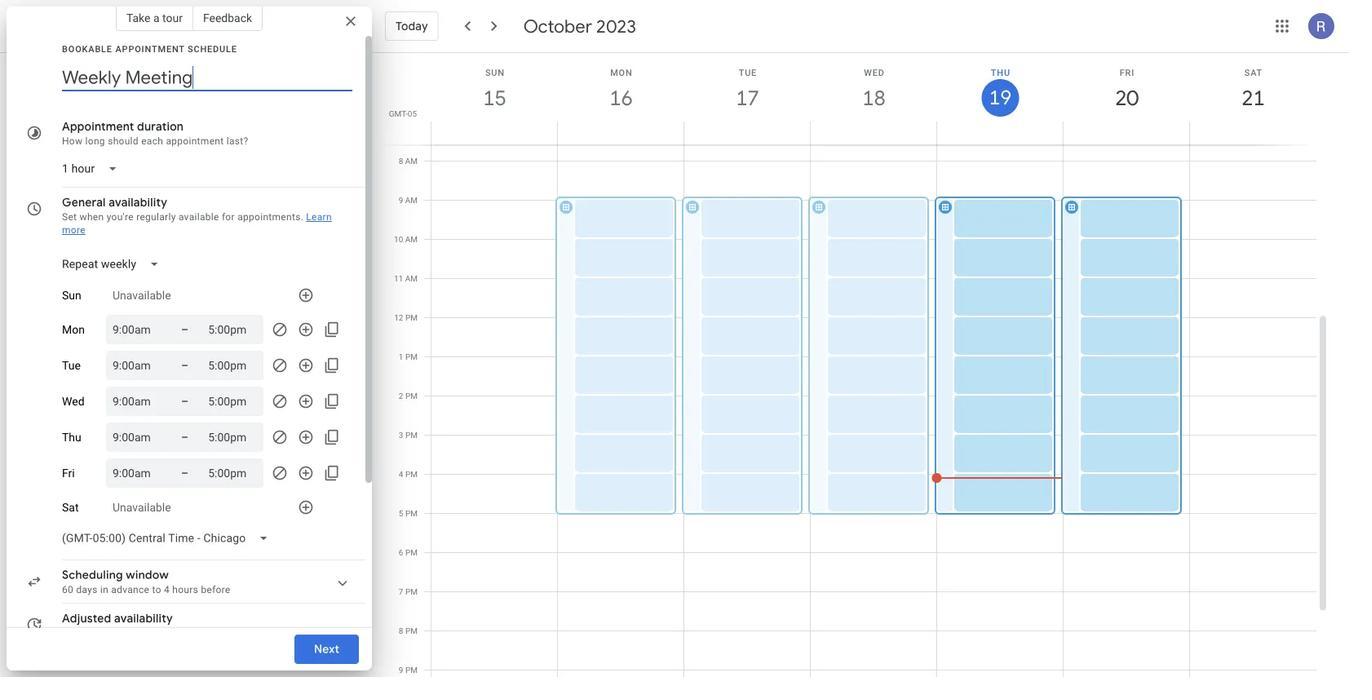 Task type: vqa. For each thing, say whether or not it's contained in the screenshot.
9 associated with 9 AM
yes



Task type: locate. For each thing, give the bounding box(es) containing it.
available right regularly
[[179, 211, 219, 223]]

– for mon
[[181, 323, 189, 336]]

bookable appointment schedule
[[62, 44, 237, 54]]

– right start time on wednesdays 'text field'
[[181, 394, 189, 408]]

mon
[[610, 67, 633, 77], [62, 323, 85, 336]]

sat for sat 21
[[1245, 67, 1263, 77]]

2 8 from the top
[[399, 626, 403, 636]]

sat up the saturday, october 21 element
[[1245, 67, 1263, 77]]

0 vertical spatial availability
[[109, 195, 167, 210]]

4 am from the top
[[405, 274, 418, 283]]

fri left start time on fridays text box on the bottom left
[[62, 466, 75, 480]]

0 vertical spatial 9
[[399, 195, 403, 205]]

thu for thu
[[62, 431, 81, 444]]

0 vertical spatial tue
[[739, 67, 757, 77]]

End time on Fridays text field
[[208, 463, 257, 483]]

1 unavailable from the top
[[113, 289, 171, 302]]

fri 20
[[1114, 67, 1138, 111]]

october
[[523, 15, 592, 38]]

pm right 6
[[405, 548, 418, 558]]

availability up regularly
[[109, 195, 167, 210]]

2 pm from the top
[[405, 352, 418, 362]]

general availability
[[62, 195, 167, 210]]

1 horizontal spatial tue
[[739, 67, 757, 77]]

availability inside adjusted availability indicate times you're available for specific dates
[[114, 611, 173, 626]]

thu left start time on thursdays text box
[[62, 431, 81, 444]]

0 vertical spatial 8
[[399, 156, 403, 166]]

17
[[735, 84, 758, 111]]

0 horizontal spatial fri
[[62, 466, 75, 480]]

before
[[201, 584, 231, 596]]

4 pm from the top
[[405, 430, 418, 440]]

sun inside "sun 15"
[[485, 67, 505, 77]]

available
[[179, 211, 219, 223], [159, 627, 200, 639]]

tue left start time on tuesdays text box
[[62, 359, 81, 372]]

9
[[399, 195, 403, 205], [399, 665, 403, 675]]

pm for 8 pm
[[405, 626, 418, 636]]

– right start time on mondays text box
[[181, 323, 189, 336]]

pm for 7 pm
[[405, 587, 418, 597]]

1 horizontal spatial mon
[[610, 67, 633, 77]]

specific
[[218, 627, 255, 639]]

available down hours
[[159, 627, 200, 639]]

1 am from the top
[[405, 156, 418, 166]]

0 horizontal spatial wed
[[62, 395, 84, 408]]

availability down the to
[[114, 611, 173, 626]]

you're down general availability
[[107, 211, 134, 223]]

Add title text field
[[62, 65, 352, 90]]

0 horizontal spatial sat
[[62, 501, 79, 514]]

pm for 5 pm
[[405, 509, 418, 518]]

tue inside tue 17
[[739, 67, 757, 77]]

tue up tuesday, october 17 element
[[739, 67, 757, 77]]

1 horizontal spatial sun
[[485, 67, 505, 77]]

friday, october 20 element
[[1108, 79, 1146, 117]]

1 vertical spatial unavailable
[[113, 501, 171, 514]]

9 pm from the top
[[405, 626, 418, 636]]

1 vertical spatial 4
[[164, 584, 170, 596]]

1 horizontal spatial wed
[[864, 67, 885, 77]]

sun down the more
[[62, 289, 81, 302]]

1 vertical spatial sun
[[62, 289, 81, 302]]

1 horizontal spatial fri
[[1120, 67, 1135, 77]]

1 vertical spatial for
[[203, 627, 216, 639]]

wed inside wed 18
[[864, 67, 885, 77]]

16 column header
[[557, 53, 684, 145]]

– for wed
[[181, 394, 189, 408]]

– right start time on thursdays text box
[[181, 430, 189, 444]]

mon inside the mon 16
[[610, 67, 633, 77]]

for
[[222, 211, 235, 223], [203, 627, 216, 639]]

pm right 12
[[405, 313, 418, 323]]

sunday, october 15 element
[[476, 79, 514, 117]]

2 9 from the top
[[399, 665, 403, 675]]

6 pm from the top
[[405, 509, 418, 518]]

2 – from the top
[[181, 359, 189, 372]]

6 pm
[[399, 548, 418, 558]]

3 – from the top
[[181, 394, 189, 408]]

fri up friday, october 20 element
[[1120, 67, 1135, 77]]

5
[[399, 509, 403, 518]]

10 pm from the top
[[405, 665, 418, 675]]

End time on Tuesdays text field
[[208, 356, 257, 375]]

8 down "7"
[[399, 626, 403, 636]]

1 horizontal spatial thu
[[991, 67, 1011, 77]]

4 – from the top
[[181, 430, 189, 444]]

–
[[181, 323, 189, 336], [181, 359, 189, 372], [181, 394, 189, 408], [181, 430, 189, 444], [181, 466, 189, 480]]

1 – from the top
[[181, 323, 189, 336]]

pm down 3 pm
[[405, 469, 418, 479]]

pm for 12 pm
[[405, 313, 418, 323]]

am for 8 am
[[405, 156, 418, 166]]

19
[[988, 85, 1011, 111]]

thu up '19'
[[991, 67, 1011, 77]]

1 vertical spatial you're
[[130, 627, 157, 639]]

0 horizontal spatial 4
[[164, 584, 170, 596]]

wed
[[864, 67, 885, 77], [62, 395, 84, 408]]

0 vertical spatial thu
[[991, 67, 1011, 77]]

4 right the to
[[164, 584, 170, 596]]

more
[[62, 224, 86, 236]]

None field
[[55, 154, 131, 184], [55, 250, 172, 279], [55, 524, 282, 553], [55, 154, 131, 184], [55, 250, 172, 279], [55, 524, 282, 553]]

pm right 3
[[405, 430, 418, 440]]

pm right 1
[[405, 352, 418, 362]]

8
[[399, 156, 403, 166], [399, 626, 403, 636]]

thu
[[991, 67, 1011, 77], [62, 431, 81, 444]]

pm for 2 pm
[[405, 391, 418, 401]]

1 vertical spatial sat
[[62, 501, 79, 514]]

you're
[[107, 211, 134, 223], [130, 627, 157, 639]]

1 vertical spatial tue
[[62, 359, 81, 372]]

0 vertical spatial for
[[222, 211, 235, 223]]

sat 21
[[1241, 67, 1264, 111]]

1 vertical spatial 9
[[399, 665, 403, 675]]

0 horizontal spatial tue
[[62, 359, 81, 372]]

18 column header
[[810, 53, 937, 145]]

0 vertical spatial unavailable
[[113, 289, 171, 302]]

each
[[141, 135, 163, 147]]

availability
[[109, 195, 167, 210], [114, 611, 173, 626]]

1 pm
[[399, 352, 418, 362]]

unavailable up start time on mondays text box
[[113, 289, 171, 302]]

sat up scheduling
[[62, 501, 79, 514]]

1 vertical spatial available
[[159, 627, 200, 639]]

0 horizontal spatial for
[[203, 627, 216, 639]]

mon left start time on mondays text box
[[62, 323, 85, 336]]

Start time on Thursdays text field
[[113, 427, 162, 447]]

am down 8 am
[[405, 195, 418, 205]]

– left end time on fridays text box at the left bottom of the page
[[181, 466, 189, 480]]

unavailable for sat
[[113, 501, 171, 514]]

mon 16
[[608, 67, 633, 111]]

2 unavailable from the top
[[113, 501, 171, 514]]

unavailable down start time on fridays text box on the bottom left
[[113, 501, 171, 514]]

1 vertical spatial 8
[[399, 626, 403, 636]]

9 up 10
[[399, 195, 403, 205]]

thu inside thu 19
[[991, 67, 1011, 77]]

mon for mon
[[62, 323, 85, 336]]

10
[[394, 235, 403, 244]]

0 vertical spatial sat
[[1245, 67, 1263, 77]]

pm for 4 pm
[[405, 469, 418, 479]]

pm down 8 pm
[[405, 665, 418, 675]]

9 am
[[399, 195, 418, 205]]

9 down 8 pm
[[399, 665, 403, 675]]

pm for 6 pm
[[405, 548, 418, 558]]

am right the 11
[[405, 274, 418, 283]]

3
[[399, 430, 403, 440]]

unavailable
[[113, 289, 171, 302], [113, 501, 171, 514]]

3 pm
[[399, 430, 418, 440]]

for inside adjusted availability indicate times you're available for specific dates
[[203, 627, 216, 639]]

when
[[80, 211, 104, 223]]

tue
[[739, 67, 757, 77], [62, 359, 81, 372]]

am
[[405, 156, 418, 166], [405, 195, 418, 205], [405, 235, 418, 244], [405, 274, 418, 283]]

sun for sun 15
[[485, 67, 505, 77]]

Start time on Tuesdays text field
[[113, 356, 162, 375]]

am up 9 am
[[405, 156, 418, 166]]

pm
[[405, 313, 418, 323], [405, 352, 418, 362], [405, 391, 418, 401], [405, 430, 418, 440], [405, 469, 418, 479], [405, 509, 418, 518], [405, 548, 418, 558], [405, 587, 418, 597], [405, 626, 418, 636], [405, 665, 418, 675]]

today
[[396, 19, 428, 33]]

7 pm from the top
[[405, 548, 418, 558]]

0 vertical spatial fri
[[1120, 67, 1135, 77]]

pm for 1 pm
[[405, 352, 418, 362]]

you're right times
[[130, 627, 157, 639]]

4 pm
[[399, 469, 418, 479]]

0 horizontal spatial mon
[[62, 323, 85, 336]]

1 8 from the top
[[399, 156, 403, 166]]

mon up monday, october 16 'element'
[[610, 67, 633, 77]]

availability for general
[[109, 195, 167, 210]]

1 vertical spatial fri
[[62, 466, 75, 480]]

grid
[[379, 53, 1330, 677]]

pm right "7"
[[405, 587, 418, 597]]

8 pm
[[399, 626, 418, 636]]

pm right 5
[[405, 509, 418, 518]]

3 am from the top
[[405, 235, 418, 244]]

7 pm
[[399, 587, 418, 597]]

1 vertical spatial availability
[[114, 611, 173, 626]]

1 vertical spatial mon
[[62, 323, 85, 336]]

appointment
[[62, 119, 134, 134]]

5 – from the top
[[181, 466, 189, 480]]

feedback button
[[193, 5, 263, 31]]

am for 10 am
[[405, 235, 418, 244]]

1 vertical spatial wed
[[62, 395, 84, 408]]

8 for 8 am
[[399, 156, 403, 166]]

sun
[[485, 67, 505, 77], [62, 289, 81, 302]]

fri inside the fri 20
[[1120, 67, 1135, 77]]

Start time on Mondays text field
[[113, 320, 162, 339]]

18
[[861, 84, 885, 111]]

thu 19
[[988, 67, 1011, 111]]

1 vertical spatial thu
[[62, 431, 81, 444]]

days
[[76, 584, 98, 596]]

Start time on Fridays text field
[[113, 463, 162, 483]]

in
[[100, 584, 109, 596]]

2 am from the top
[[405, 195, 418, 205]]

october 2023
[[523, 15, 636, 38]]

sat inside sat 21
[[1245, 67, 1263, 77]]

– for fri
[[181, 466, 189, 480]]

0 vertical spatial mon
[[610, 67, 633, 77]]

4
[[399, 469, 403, 479], [164, 584, 170, 596]]

– left the end time on tuesdays text field
[[181, 359, 189, 372]]

set when you're regularly available for appointments.
[[62, 211, 304, 223]]

sun up sunday, october 15 element
[[485, 67, 505, 77]]

wed up the wednesday, october 18 element
[[864, 67, 885, 77]]

appointment
[[115, 44, 185, 54]]

1 horizontal spatial for
[[222, 211, 235, 223]]

0 horizontal spatial sun
[[62, 289, 81, 302]]

times
[[101, 627, 127, 639]]

for left appointments.
[[222, 211, 235, 223]]

3 pm from the top
[[405, 391, 418, 401]]

1 pm from the top
[[405, 313, 418, 323]]

to
[[152, 584, 161, 596]]

0 horizontal spatial thu
[[62, 431, 81, 444]]

for left specific
[[203, 627, 216, 639]]

wed left start time on wednesdays 'text field'
[[62, 395, 84, 408]]

1 horizontal spatial 4
[[399, 469, 403, 479]]

pm right 2
[[405, 391, 418, 401]]

regularly
[[136, 211, 176, 223]]

take a tour button
[[116, 5, 193, 31]]

scheduling window 60 days in advance to 4 hours before
[[62, 568, 231, 596]]

5 pm from the top
[[405, 469, 418, 479]]

pm up 9 pm
[[405, 626, 418, 636]]

1 horizontal spatial sat
[[1245, 67, 1263, 77]]

8 pm from the top
[[405, 587, 418, 597]]

1 9 from the top
[[399, 195, 403, 205]]

monday, october 16 element
[[602, 79, 640, 117]]

8 up 9 am
[[399, 156, 403, 166]]

mon for mon 16
[[610, 67, 633, 77]]

am right 10
[[405, 235, 418, 244]]

thursday, october 19, today element
[[982, 79, 1019, 117]]

dates
[[257, 627, 283, 639]]

0 vertical spatial sun
[[485, 67, 505, 77]]

0 vertical spatial available
[[179, 211, 219, 223]]

thu for thu 19
[[991, 67, 1011, 77]]

wednesday, october 18 element
[[855, 79, 893, 117]]

today button
[[385, 7, 439, 46]]

4 up 5
[[399, 469, 403, 479]]

0 vertical spatial 4
[[399, 469, 403, 479]]

wed 18
[[861, 67, 885, 111]]

fri for fri 20
[[1120, 67, 1135, 77]]

05
[[408, 108, 417, 118]]

0 vertical spatial wed
[[864, 67, 885, 77]]



Task type: describe. For each thing, give the bounding box(es) containing it.
End time on Mondays text field
[[208, 320, 257, 339]]

hours
[[172, 584, 198, 596]]

21
[[1241, 84, 1264, 111]]

Start time on Wednesdays text field
[[113, 392, 162, 411]]

duration
[[137, 119, 184, 134]]

21 column header
[[1189, 53, 1317, 145]]

End time on Thursdays text field
[[208, 427, 257, 447]]

9 for 9 pm
[[399, 665, 403, 675]]

8 for 8 pm
[[399, 626, 403, 636]]

window
[[126, 568, 169, 582]]

last?
[[227, 135, 248, 147]]

1
[[399, 352, 403, 362]]

16
[[608, 84, 632, 111]]

take a tour
[[126, 11, 183, 24]]

gmt-05
[[389, 108, 417, 118]]

15
[[482, 84, 505, 111]]

60
[[62, 584, 73, 596]]

2023
[[596, 15, 636, 38]]

gmt-
[[389, 108, 408, 118]]

adjusted availability indicate times you're available for specific dates
[[62, 611, 283, 639]]

17 column header
[[684, 53, 811, 145]]

– for thu
[[181, 430, 189, 444]]

– for tue
[[181, 359, 189, 372]]

fri for fri
[[62, 466, 75, 480]]

tue 17
[[735, 67, 758, 111]]

long
[[85, 135, 105, 147]]

schedule
[[188, 44, 237, 54]]

wed for wed 18
[[864, 67, 885, 77]]

0 vertical spatial you're
[[107, 211, 134, 223]]

15 column header
[[431, 53, 558, 145]]

next
[[314, 642, 339, 657]]

4 inside scheduling window 60 days in advance to 4 hours before
[[164, 584, 170, 596]]

pm for 9 pm
[[405, 665, 418, 675]]

11 am
[[394, 274, 418, 283]]

10 am
[[394, 235, 418, 244]]

11
[[394, 274, 403, 283]]

8 am
[[399, 156, 418, 166]]

2
[[399, 391, 403, 401]]

take
[[126, 11, 150, 24]]

12 pm
[[394, 313, 418, 323]]

feedback
[[203, 11, 252, 24]]

9 for 9 am
[[399, 195, 403, 205]]

5 pm
[[399, 509, 418, 518]]

wed for wed
[[62, 395, 84, 408]]

tue for tue 17
[[739, 67, 757, 77]]

availability for adjusted
[[114, 611, 173, 626]]

am for 11 am
[[405, 274, 418, 283]]

general
[[62, 195, 106, 210]]

unavailable for sun
[[113, 289, 171, 302]]

how
[[62, 135, 83, 147]]

tuesday, october 17 element
[[729, 79, 766, 117]]

you're inside adjusted availability indicate times you're available for specific dates
[[130, 627, 157, 639]]

set
[[62, 211, 77, 223]]

learn more link
[[62, 211, 332, 236]]

available inside adjusted availability indicate times you're available for specific dates
[[159, 627, 200, 639]]

tue for tue
[[62, 359, 81, 372]]

20 column header
[[1063, 53, 1190, 145]]

appointment
[[166, 135, 224, 147]]

next button
[[294, 630, 359, 669]]

should
[[108, 135, 139, 147]]

learn more
[[62, 211, 332, 236]]

saturday, october 21 element
[[1235, 79, 1272, 117]]

indicate
[[62, 627, 99, 639]]

9 pm
[[399, 665, 418, 675]]

sat for sat
[[62, 501, 79, 514]]

7
[[399, 587, 403, 597]]

2 pm
[[399, 391, 418, 401]]

bookable
[[62, 44, 112, 54]]

sun for sun
[[62, 289, 81, 302]]

scheduling
[[62, 568, 123, 582]]

12
[[394, 313, 403, 323]]

a
[[153, 11, 160, 24]]

tour
[[162, 11, 183, 24]]

19 column header
[[937, 53, 1064, 145]]

6
[[399, 548, 403, 558]]

20
[[1114, 84, 1138, 111]]

pm for 3 pm
[[405, 430, 418, 440]]

grid containing 15
[[379, 53, 1330, 677]]

End time on Wednesdays text field
[[208, 392, 257, 411]]

am for 9 am
[[405, 195, 418, 205]]

adjusted
[[62, 611, 111, 626]]

learn
[[306, 211, 332, 223]]

advance
[[111, 584, 149, 596]]

appointment duration how long should each appointment last?
[[62, 119, 248, 147]]

sun 15
[[482, 67, 505, 111]]

appointments.
[[237, 211, 304, 223]]



